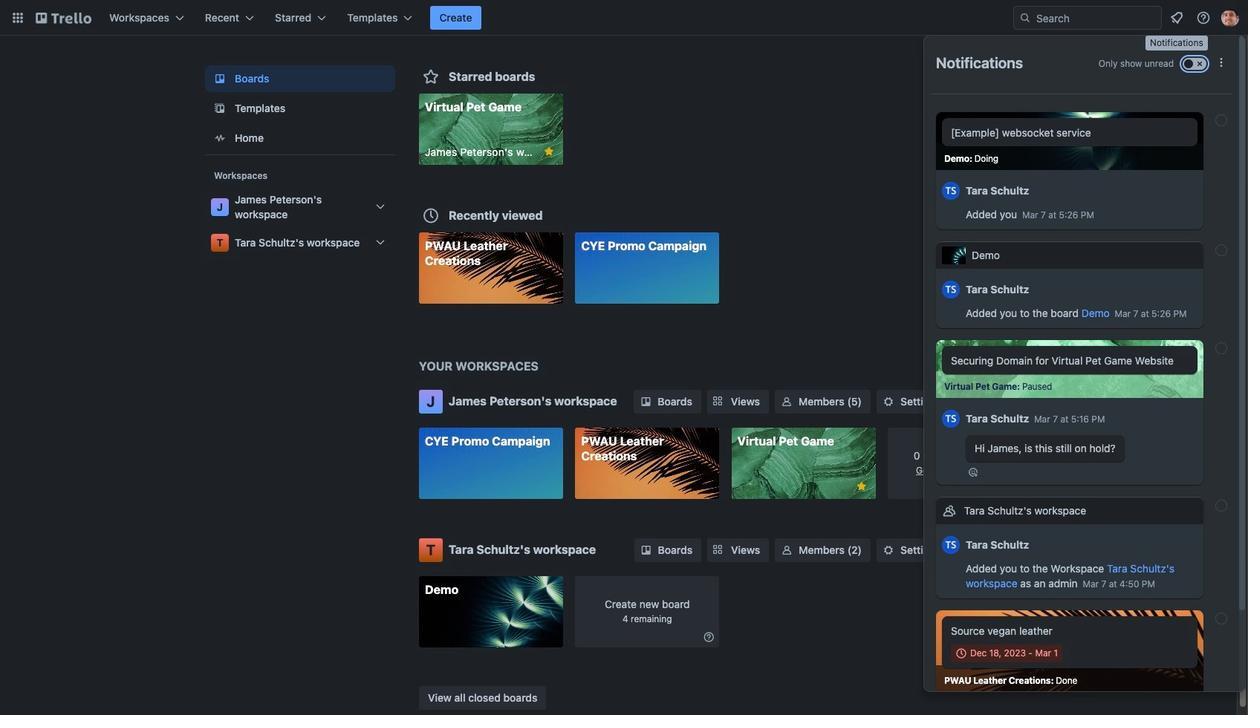 Task type: describe. For each thing, give the bounding box(es) containing it.
template board image
[[211, 100, 229, 117]]

back to home image
[[36, 6, 91, 30]]

home image
[[211, 129, 229, 147]]

0 vertical spatial click to unstar this board. it will be removed from your starred list. image
[[542, 145, 556, 158]]

primary element
[[0, 0, 1249, 36]]

james peterson (jamespeterson93) image
[[1222, 9, 1240, 27]]

board image
[[211, 70, 229, 88]]

search image
[[1020, 12, 1032, 24]]

3 tara schultz (taraschultz7) image from the top
[[942, 534, 960, 557]]



Task type: vqa. For each thing, say whether or not it's contained in the screenshot.
Templates
no



Task type: locate. For each thing, give the bounding box(es) containing it.
1 tara schultz (taraschultz7) image from the top
[[942, 279, 960, 301]]

0 horizontal spatial click to unstar this board. it will be removed from your starred list. image
[[542, 145, 556, 158]]

sm image
[[639, 395, 654, 410], [780, 395, 794, 410], [780, 543, 795, 558]]

1 vertical spatial click to unstar this board. it will be removed from your starred list. image
[[855, 480, 869, 493]]

0 notifications image
[[1168, 9, 1186, 27]]

open information menu image
[[1197, 10, 1211, 25]]

1 vertical spatial tara schultz (taraschultz7) image
[[942, 408, 960, 430]]

tara schultz (taraschultz7) image
[[942, 180, 960, 202]]

tooltip
[[1146, 36, 1208, 50]]

Search field
[[1014, 6, 1162, 30]]

0 vertical spatial tara schultz (taraschultz7) image
[[942, 279, 960, 301]]

2 vertical spatial tara schultz (taraschultz7) image
[[942, 534, 960, 557]]

click to unstar this board. it will be removed from your starred list. image
[[542, 145, 556, 158], [855, 480, 869, 493]]

2 tara schultz (taraschultz7) image from the top
[[942, 408, 960, 430]]

tara schultz (taraschultz7) image
[[942, 279, 960, 301], [942, 408, 960, 430], [942, 534, 960, 557]]

sm image
[[881, 395, 896, 410], [639, 543, 654, 558], [881, 543, 896, 558], [702, 630, 717, 645]]

1 horizontal spatial click to unstar this board. it will be removed from your starred list. image
[[855, 480, 869, 493]]



